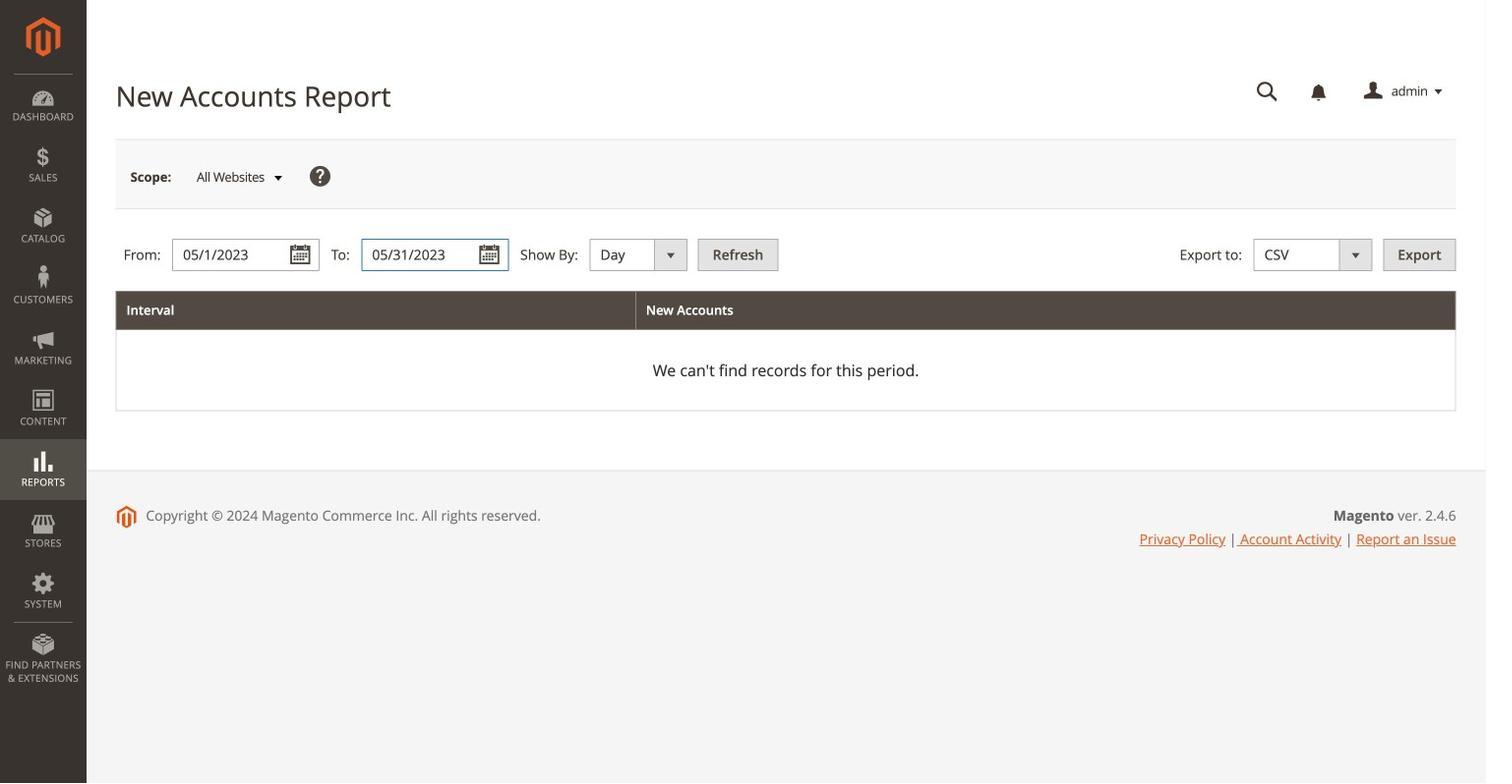 Task type: locate. For each thing, give the bounding box(es) containing it.
magento admin panel image
[[26, 17, 60, 57]]

None text field
[[1243, 75, 1292, 109], [361, 239, 509, 272], [1243, 75, 1292, 109], [361, 239, 509, 272]]

None text field
[[172, 239, 320, 272]]

menu bar
[[0, 74, 87, 696]]



